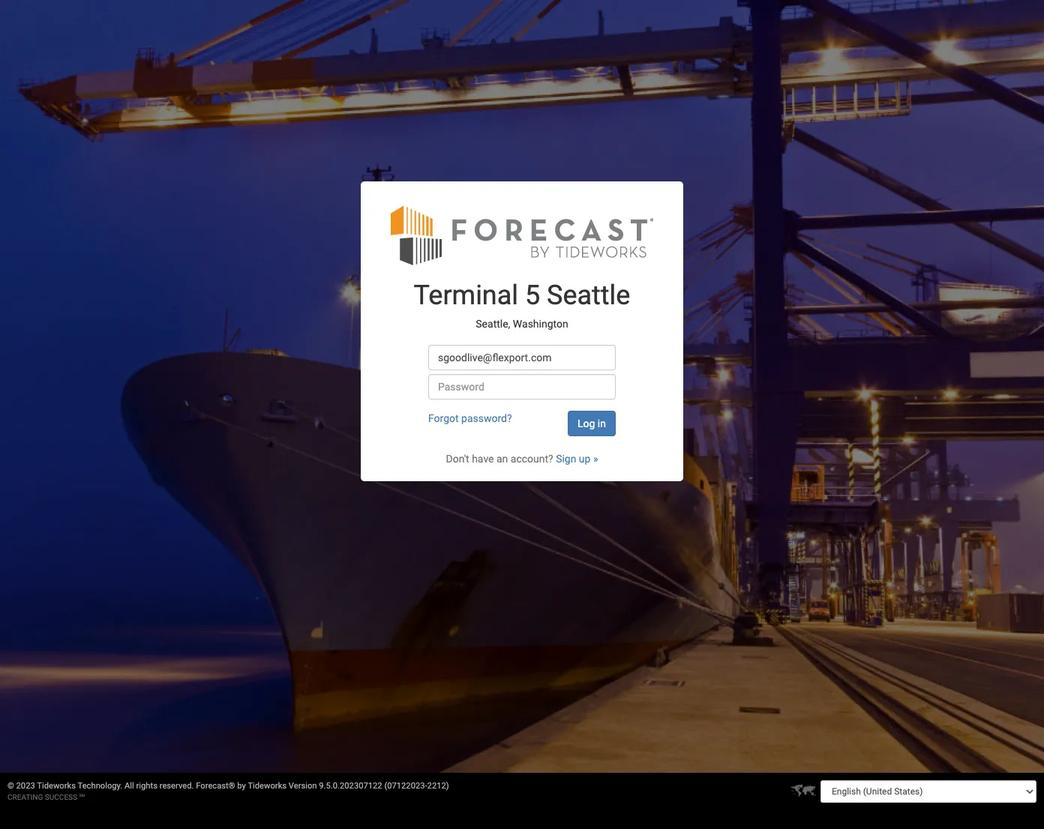 Task type: locate. For each thing, give the bounding box(es) containing it.
terminal 5 seattle seattle, washington
[[414, 280, 630, 330]]

sign up » link
[[556, 453, 598, 465]]

log
[[578, 418, 595, 430]]

reserved.
[[160, 782, 194, 791]]

1 horizontal spatial tideworks
[[248, 782, 287, 791]]

1 tideworks from the left
[[37, 782, 76, 791]]

℠
[[79, 794, 85, 802]]

Email or username text field
[[428, 345, 616, 371]]

success
[[45, 794, 77, 802]]

»
[[593, 453, 598, 465]]

terminal
[[414, 280, 518, 312]]

forecast® by tideworks image
[[391, 204, 653, 267]]

tideworks up success
[[37, 782, 76, 791]]

up
[[579, 453, 591, 465]]

all
[[125, 782, 134, 791]]

(07122023-
[[384, 782, 427, 791]]

Password password field
[[428, 375, 616, 400]]

tideworks right by
[[248, 782, 287, 791]]

2023
[[16, 782, 35, 791]]

0 horizontal spatial tideworks
[[37, 782, 76, 791]]

creating
[[8, 794, 43, 802]]

forgot password? log in
[[428, 413, 606, 430]]

tideworks
[[37, 782, 76, 791], [248, 782, 287, 791]]



Task type: vqa. For each thing, say whether or not it's contained in the screenshot.
rights
yes



Task type: describe. For each thing, give the bounding box(es) containing it.
don't
[[446, 453, 469, 465]]

have
[[472, 453, 494, 465]]

in
[[598, 418, 606, 430]]

2212)
[[427, 782, 449, 791]]

account?
[[511, 453, 553, 465]]

© 2023 tideworks technology. all rights reserved. forecast® by tideworks version 9.5.0.202307122 (07122023-2212) creating success ℠
[[8, 782, 449, 802]]

rights
[[136, 782, 157, 791]]

forecast®
[[196, 782, 235, 791]]

password?
[[461, 413, 512, 425]]

version
[[289, 782, 317, 791]]

don't have an account? sign up »
[[446, 453, 598, 465]]

by
[[237, 782, 246, 791]]

forgot password? link
[[428, 413, 512, 425]]

sign
[[556, 453, 576, 465]]

seattle
[[547, 280, 630, 312]]

log in button
[[568, 411, 616, 437]]

©
[[8, 782, 14, 791]]

technology.
[[78, 782, 122, 791]]

forgot
[[428, 413, 459, 425]]

9.5.0.202307122
[[319, 782, 382, 791]]

5
[[525, 280, 540, 312]]

an
[[497, 453, 508, 465]]

2 tideworks from the left
[[248, 782, 287, 791]]

seattle,
[[476, 318, 510, 330]]

washington
[[513, 318, 568, 330]]



